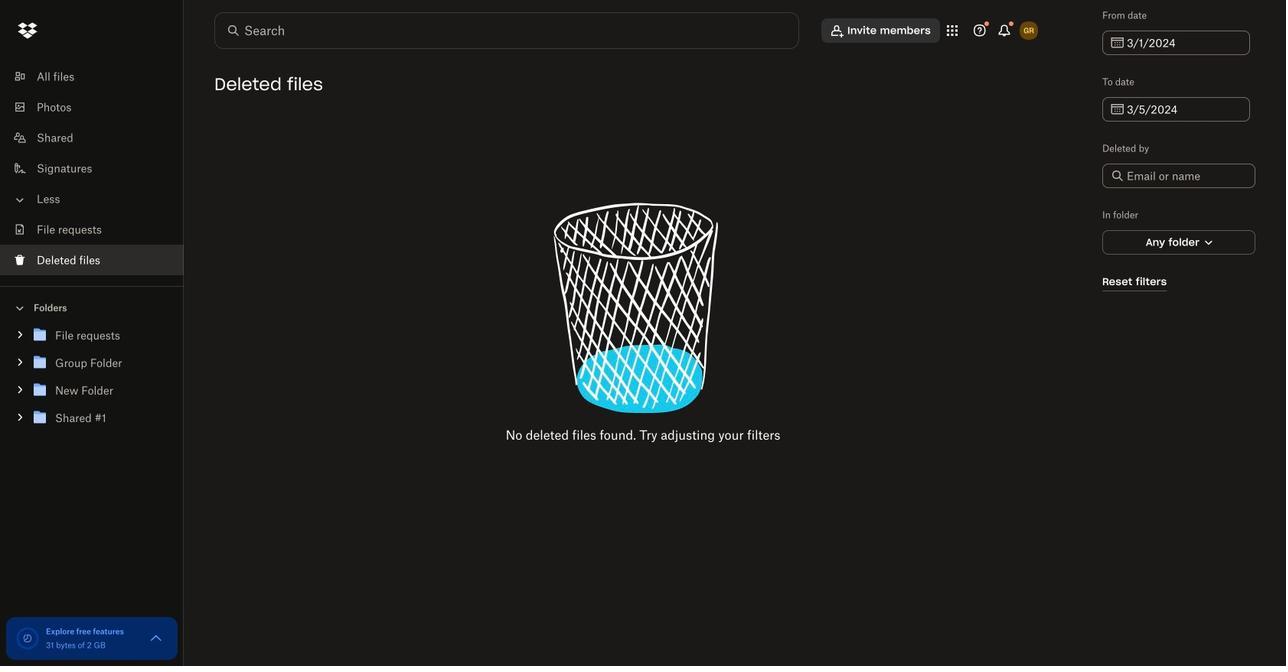 Task type: describe. For each thing, give the bounding box(es) containing it.
less image
[[12, 193, 28, 208]]

quota usage progress bar
[[15, 627, 40, 652]]

quota usage image
[[15, 627, 40, 652]]

Search in folder "Dropbox" text field
[[244, 21, 767, 40]]



Task type: locate. For each thing, give the bounding box(es) containing it.
list item
[[0, 245, 184, 276]]

group
[[0, 319, 184, 444]]

list
[[0, 52, 184, 286]]

None text field
[[1127, 34, 1241, 51], [1127, 101, 1241, 118], [1127, 34, 1241, 51], [1127, 101, 1241, 118]]

dropbox image
[[12, 15, 43, 46]]

Email or name text field
[[1127, 168, 1247, 185]]



Task type: vqa. For each thing, say whether or not it's contained in the screenshot.
list item
yes



